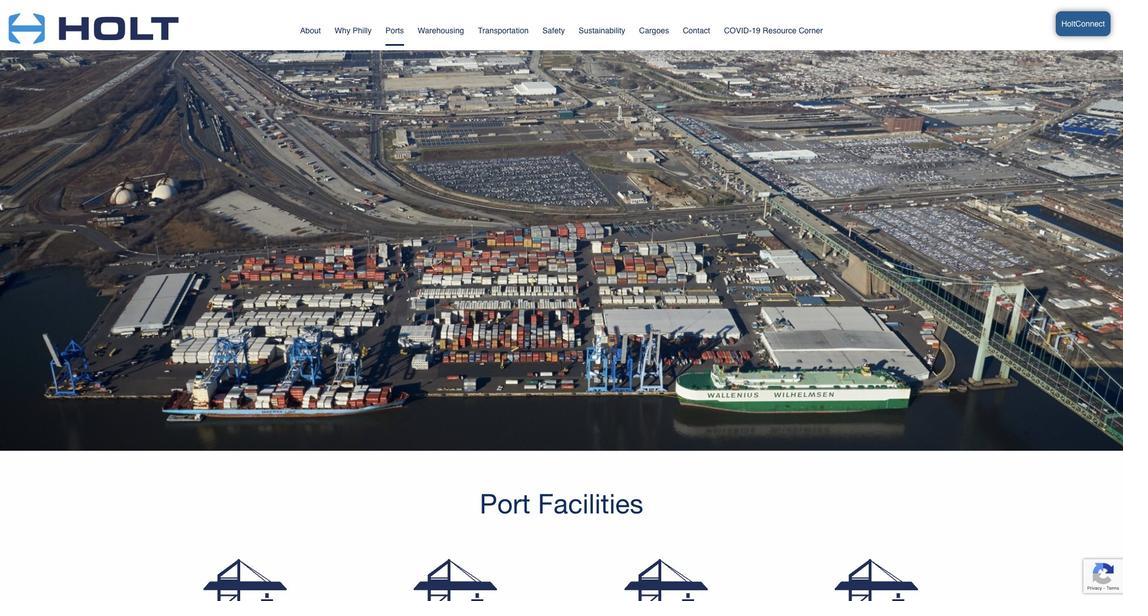 Task type: vqa. For each thing, say whether or not it's contained in the screenshot.
DISTRIBUTION
no



Task type: describe. For each thing, give the bounding box(es) containing it.
contact
[[683, 26, 711, 35]]

sustainability link
[[579, 21, 626, 43]]

transportation link
[[478, 21, 529, 43]]

covid-19 resource corner link
[[724, 13, 824, 43]]

port facilities at camden, nj image
[[836, 559, 920, 602]]

holtconnect
[[1062, 19, 1106, 28]]

holtconnect button
[[1057, 11, 1111, 36]]

holt logistics image
[[8, 0, 179, 50]]

safety link
[[543, 21, 565, 43]]

port
[[480, 488, 531, 520]]

about
[[300, 26, 321, 35]]

port facilities
[[480, 488, 644, 520]]

about link
[[300, 21, 321, 43]]

holtconnect link
[[949, 6, 1111, 45]]

sustainability
[[579, 26, 626, 35]]



Task type: locate. For each thing, give the bounding box(es) containing it.
port facilities at gloucester city, nj image
[[203, 559, 288, 602]]

ports
[[386, 26, 404, 35]]

port facilities at paulsboro, nj image
[[625, 559, 710, 602]]

safety
[[543, 26, 565, 35]]

why
[[335, 26, 351, 35]]

port facilities at philadelphia, pa image
[[414, 559, 499, 602]]

cargoes
[[640, 26, 670, 35]]

19
[[752, 26, 761, 35]]

covid-19 resource corner
[[724, 26, 824, 35]]

resource
[[763, 26, 797, 35]]

warehousing
[[418, 26, 464, 35]]

port facilities main content
[[0, 0, 1124, 602]]

cargoes link
[[640, 21, 670, 43]]

philly
[[353, 26, 372, 35]]

corner
[[799, 26, 824, 35]]

why philly link
[[335, 21, 372, 43]]

transportation
[[478, 26, 529, 35]]

warehousing link
[[418, 21, 464, 43]]

facilities
[[538, 488, 644, 520]]

covid-
[[724, 26, 752, 35]]

ports link
[[386, 21, 404, 45]]

why philly
[[335, 26, 372, 35]]

contact link
[[683, 21, 711, 43]]



